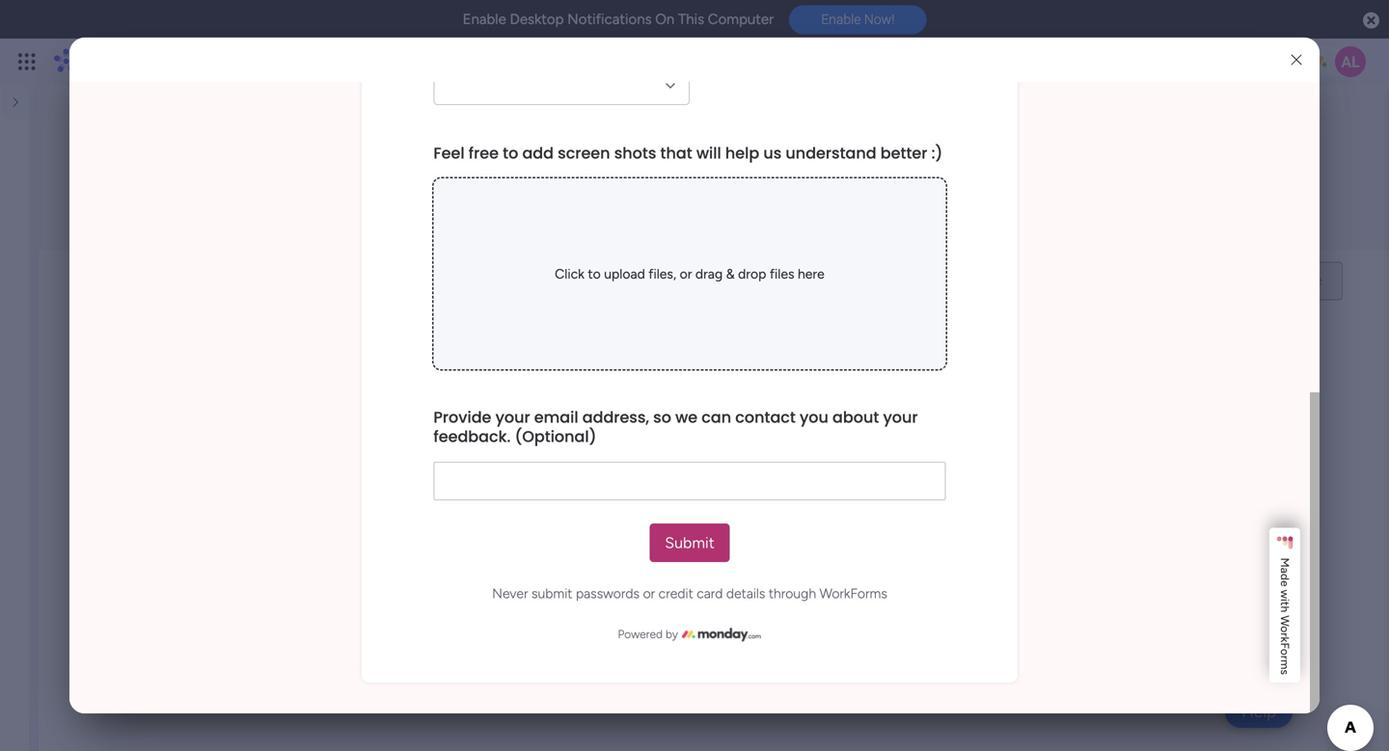 Task type: vqa. For each thing, say whether or not it's contained in the screenshot.
Computer
yes



Task type: describe. For each thing, give the bounding box(es) containing it.
help button
[[1225, 696, 1293, 728]]

workforms
[[264, 257, 435, 300]]

notifications
[[567, 11, 652, 28]]

enable for enable now!
[[821, 11, 861, 27]]

in
[[293, 425, 307, 446]]

permissions
[[358, 371, 440, 390]]

have
[[179, 425, 216, 446]]

select product image
[[17, 52, 37, 71]]

enable now!
[[821, 11, 895, 27]]

you
[[146, 425, 175, 446]]

dapulse close image
[[1363, 11, 1379, 31]]



Task type: locate. For each thing, give the bounding box(es) containing it.
this
[[678, 11, 704, 28]]

enable left now!
[[821, 11, 861, 27]]

on
[[655, 11, 675, 28]]

this
[[311, 425, 339, 446]]

enable left desktop at the left top
[[463, 11, 506, 28]]

0 horizontal spatial enable
[[463, 11, 506, 28]]

enable for enable desktop notifications on this computer
[[463, 11, 506, 28]]

0
[[220, 425, 231, 446]]

enable desktop notifications on this computer
[[463, 11, 774, 28]]

you have 0 boards in this workspace
[[146, 425, 428, 446]]

help
[[1242, 702, 1276, 722]]

now!
[[864, 11, 895, 27]]

boards
[[236, 425, 289, 446]]

enable inside enable now! button
[[821, 11, 861, 27]]

computer
[[708, 11, 774, 28]]

desktop
[[510, 11, 564, 28]]

WorkForms field
[[259, 257, 1167, 300]]

workspace
[[344, 425, 428, 446]]

2 enable from the left
[[821, 11, 861, 27]]

1 horizontal spatial enable
[[821, 11, 861, 27]]

1 enable from the left
[[463, 11, 506, 28]]

enable now! button
[[789, 5, 926, 34]]

apple lee image
[[1335, 46, 1366, 77]]

enable
[[463, 11, 506, 28], [821, 11, 861, 27]]



